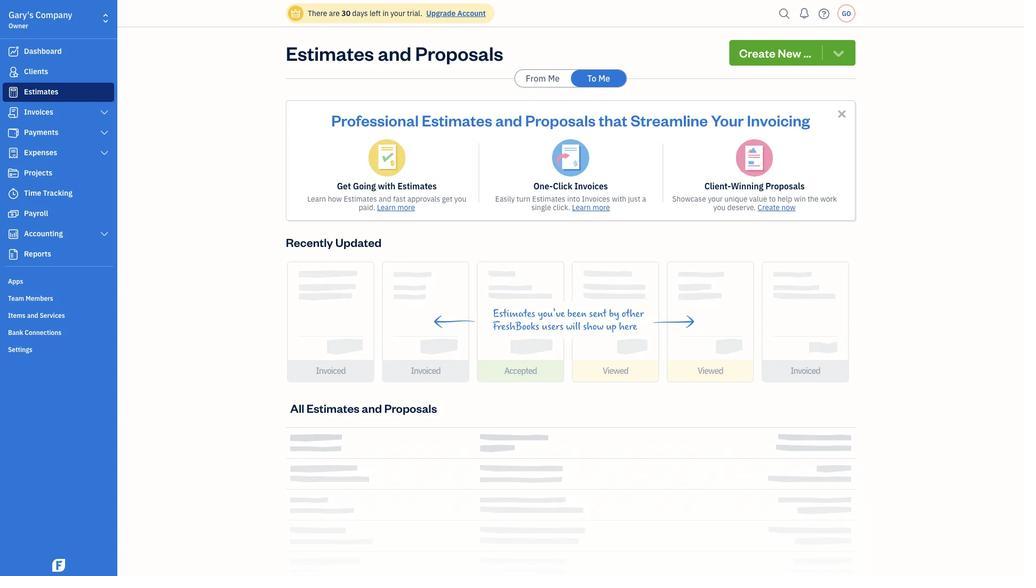 Task type: vqa. For each thing, say whether or not it's contained in the screenshot.


Task type: locate. For each thing, give the bounding box(es) containing it.
are
[[329, 8, 340, 18]]

projects
[[24, 168, 52, 178]]

more for invoices
[[593, 202, 610, 212]]

chart image
[[7, 229, 20, 240]]

expense image
[[7, 148, 20, 158]]

up
[[606, 321, 617, 332]]

2 viewed from the left
[[698, 365, 724, 376]]

me right from
[[548, 73, 560, 84]]

learn right click.
[[572, 202, 591, 212]]

invoices inside easily turn estimates into invoices with just a single click.
[[582, 194, 610, 204]]

learn
[[307, 194, 326, 204], [377, 202, 396, 212], [572, 202, 591, 212]]

1 horizontal spatial invoiced
[[411, 365, 441, 376]]

upgrade
[[426, 8, 456, 18]]

in
[[383, 8, 389, 18]]

chevron large down image up expenses link
[[100, 129, 109, 137]]

more for with
[[398, 202, 415, 212]]

2 invoiced from the left
[[411, 365, 441, 376]]

time tracking
[[24, 188, 73, 198]]

you
[[454, 194, 467, 204], [714, 202, 726, 212]]

there
[[308, 8, 327, 18]]

new
[[778, 45, 802, 60]]

your down client-
[[708, 194, 723, 204]]

learn right the paid.
[[377, 202, 396, 212]]

create
[[739, 45, 776, 60], [758, 202, 780, 212]]

estimates link
[[3, 83, 114, 102]]

2 horizontal spatial invoiced
[[791, 365, 821, 376]]

1 horizontal spatial you
[[714, 202, 726, 212]]

days
[[352, 8, 368, 18]]

dashboard image
[[7, 46, 20, 57]]

payments
[[24, 127, 58, 137]]

client-
[[705, 181, 731, 192]]

more down get going with estimates on the left of page
[[398, 202, 415, 212]]

left
[[370, 8, 381, 18]]

1 horizontal spatial your
[[708, 194, 723, 204]]

3 invoiced from the left
[[791, 365, 821, 376]]

0 horizontal spatial more
[[398, 202, 415, 212]]

expenses
[[24, 148, 57, 157]]

1 vertical spatial your
[[708, 194, 723, 204]]

1 horizontal spatial with
[[612, 194, 627, 204]]

2 vertical spatial invoices
[[582, 194, 610, 204]]

invoiced
[[316, 365, 346, 376], [411, 365, 441, 376], [791, 365, 821, 376]]

get going with estimates image
[[368, 139, 406, 177]]

reports link
[[3, 245, 114, 264]]

your right in
[[391, 8, 405, 18]]

me right to
[[599, 73, 610, 84]]

bank connections
[[8, 328, 62, 337]]

2 chevron large down image from the top
[[100, 129, 109, 137]]

create for create now
[[758, 202, 780, 212]]

services
[[40, 311, 65, 320]]

invoices up payments
[[24, 107, 53, 117]]

3 chevron large down image from the top
[[100, 149, 109, 157]]

me inside the to me link
[[599, 73, 610, 84]]

1 invoiced from the left
[[316, 365, 346, 376]]

learn more down 'one-click invoices'
[[572, 202, 610, 212]]

0 horizontal spatial you
[[454, 194, 467, 204]]

payroll
[[24, 208, 48, 218]]

updated
[[335, 235, 382, 250]]

1 vertical spatial with
[[612, 194, 627, 204]]

you inside showcase your unique value to help win the work you deserve.
[[714, 202, 726, 212]]

2 more from the left
[[593, 202, 610, 212]]

2 horizontal spatial learn
[[572, 202, 591, 212]]

notifications image
[[796, 3, 813, 24]]

30
[[342, 8, 351, 18]]

1 chevron large down image from the top
[[100, 108, 109, 117]]

trial.
[[407, 8, 423, 18]]

estimate image
[[7, 87, 20, 98]]

bank connections link
[[3, 324, 114, 340]]

main element
[[0, 0, 144, 576]]

1 vertical spatial chevron large down image
[[100, 129, 109, 137]]

estimates inside 'estimates you've been sent by other freshbooks users will show up here'
[[493, 308, 536, 320]]

freshbooks
[[493, 321, 540, 332]]

0 vertical spatial your
[[391, 8, 405, 18]]

with up 'learn how estimates and fast approvals get you paid.'
[[378, 181, 396, 192]]

gary's company owner
[[9, 9, 72, 30]]

learn left how
[[307, 194, 326, 204]]

easily turn estimates into invoices with just a single click.
[[495, 194, 646, 212]]

click.
[[553, 202, 571, 212]]

your
[[711, 110, 744, 130]]

from
[[526, 73, 546, 84]]

create new … button
[[730, 40, 856, 66]]

chevron large down image for expenses
[[100, 149, 109, 157]]

gary's
[[9, 9, 34, 21]]

close image
[[836, 108, 848, 120]]

0 horizontal spatial viewed
[[603, 365, 629, 376]]

unique
[[725, 194, 748, 204]]

estimates inside main element
[[24, 87, 58, 97]]

invoice image
[[7, 107, 20, 118]]

go to help image
[[816, 6, 833, 22]]

0 vertical spatial invoices
[[24, 107, 53, 117]]

learn inside 'learn how estimates and fast approvals get you paid.'
[[307, 194, 326, 204]]

payment image
[[7, 128, 20, 138]]

learn how estimates and fast approvals get you paid.
[[307, 194, 467, 212]]

chevron large down image for invoices
[[100, 108, 109, 117]]

client-winning proposals image
[[736, 139, 774, 177]]

all
[[290, 400, 304, 416]]

proposals
[[415, 40, 503, 65], [525, 110, 596, 130], [766, 181, 805, 192], [384, 400, 437, 416]]

1 viewed from the left
[[603, 365, 629, 376]]

more right into
[[593, 202, 610, 212]]

you right get
[[454, 194, 467, 204]]

learn more down get going with estimates on the left of page
[[377, 202, 415, 212]]

showcase your unique value to help win the work you deserve.
[[672, 194, 837, 212]]

0 horizontal spatial invoiced
[[316, 365, 346, 376]]

users
[[542, 321, 564, 332]]

0 horizontal spatial learn
[[307, 194, 326, 204]]

chevron large down image inside expenses link
[[100, 149, 109, 157]]

2 me from the left
[[599, 73, 610, 84]]

recently
[[286, 235, 333, 250]]

and inside 'learn how estimates and fast approvals get you paid.'
[[379, 194, 391, 204]]

0 horizontal spatial learn more
[[377, 202, 415, 212]]

dashboard
[[24, 46, 62, 56]]

from me
[[526, 73, 560, 84]]

1 vertical spatial invoices
[[575, 181, 608, 192]]

go button
[[838, 4, 856, 22]]

just
[[628, 194, 641, 204]]

0 horizontal spatial with
[[378, 181, 396, 192]]

chevron large down image
[[100, 108, 109, 117], [100, 129, 109, 137], [100, 149, 109, 157]]

me for to me
[[599, 73, 610, 84]]

1 horizontal spatial learn more
[[572, 202, 610, 212]]

0 vertical spatial with
[[378, 181, 396, 192]]

accounting
[[24, 229, 63, 239]]

me inside from me link
[[548, 73, 560, 84]]

invoices inside main element
[[24, 107, 53, 117]]

get
[[337, 181, 351, 192]]

chevrondown image
[[832, 45, 846, 60]]

and inside main element
[[27, 311, 38, 320]]

and
[[378, 40, 412, 65], [496, 110, 522, 130], [379, 194, 391, 204], [27, 311, 38, 320], [362, 400, 382, 416]]

approvals
[[408, 194, 440, 204]]

timer image
[[7, 188, 20, 199]]

clients link
[[3, 62, 114, 82]]

1 learn more from the left
[[377, 202, 415, 212]]

streamline
[[631, 110, 708, 130]]

one-
[[534, 181, 553, 192]]

now
[[782, 202, 796, 212]]

report image
[[7, 249, 20, 260]]

1 horizontal spatial more
[[593, 202, 610, 212]]

work
[[821, 194, 837, 204]]

company
[[36, 9, 72, 21]]

1 horizontal spatial me
[[599, 73, 610, 84]]

1 vertical spatial create
[[758, 202, 780, 212]]

0 vertical spatial chevron large down image
[[100, 108, 109, 117]]

team
[[8, 294, 24, 303]]

a
[[642, 194, 646, 204]]

settings link
[[3, 341, 114, 357]]

chevron large down image down payments link
[[100, 149, 109, 157]]

1 me from the left
[[548, 73, 560, 84]]

chevron large down image inside payments link
[[100, 129, 109, 137]]

settings
[[8, 345, 32, 354]]

by
[[609, 308, 619, 320]]

fast
[[393, 194, 406, 204]]

into
[[567, 194, 580, 204]]

show
[[583, 321, 604, 332]]

chevron large down image down estimates link
[[100, 108, 109, 117]]

showcase
[[672, 194, 706, 204]]

1 more from the left
[[398, 202, 415, 212]]

1 horizontal spatial viewed
[[698, 365, 724, 376]]

2 vertical spatial chevron large down image
[[100, 149, 109, 157]]

apps
[[8, 277, 23, 285]]

invoices
[[24, 107, 53, 117], [575, 181, 608, 192], [582, 194, 610, 204]]

invoices right into
[[582, 194, 610, 204]]

1 horizontal spatial learn
[[377, 202, 396, 212]]

create inside dropdown button
[[739, 45, 776, 60]]

you inside 'learn how estimates and fast approvals get you paid.'
[[454, 194, 467, 204]]

you down client-
[[714, 202, 726, 212]]

with left just
[[612, 194, 627, 204]]

2 learn more from the left
[[572, 202, 610, 212]]

me
[[548, 73, 560, 84], [599, 73, 610, 84]]

apps link
[[3, 273, 114, 289]]

0 vertical spatial create
[[739, 45, 776, 60]]

invoices up into
[[575, 181, 608, 192]]

0 horizontal spatial me
[[548, 73, 560, 84]]



Task type: describe. For each thing, give the bounding box(es) containing it.
will
[[566, 321, 581, 332]]

team members
[[8, 294, 53, 303]]

get
[[442, 194, 453, 204]]

single
[[532, 202, 551, 212]]

click
[[553, 181, 573, 192]]

project image
[[7, 168, 20, 179]]

chevron large down image
[[100, 230, 109, 239]]

invoicing
[[747, 110, 810, 130]]

recently updated
[[286, 235, 382, 250]]

learn for get going with estimates
[[377, 202, 396, 212]]

expenses link
[[3, 144, 114, 163]]

crown image
[[290, 8, 301, 19]]

items and services link
[[3, 307, 114, 323]]

time tracking link
[[3, 184, 114, 203]]

your inside showcase your unique value to help win the work you deserve.
[[708, 194, 723, 204]]

payments link
[[3, 123, 114, 142]]

from me link
[[515, 70, 571, 87]]

to me link
[[571, 70, 627, 87]]

help
[[778, 194, 793, 204]]

client-winning proposals
[[705, 181, 805, 192]]

create new …
[[739, 45, 812, 60]]

one-click invoices image
[[552, 139, 590, 177]]

owner
[[9, 21, 28, 30]]

accounting link
[[3, 225, 114, 244]]

items and services
[[8, 311, 65, 320]]

dashboard link
[[3, 42, 114, 61]]

chevron large down image for payments
[[100, 129, 109, 137]]

to
[[769, 194, 776, 204]]

items
[[8, 311, 26, 320]]

projects link
[[3, 164, 114, 183]]

with inside easily turn estimates into invoices with just a single click.
[[612, 194, 627, 204]]

there are 30 days left in your trial. upgrade account
[[308, 8, 486, 18]]

value
[[750, 194, 768, 204]]

account
[[458, 8, 486, 18]]

create now
[[758, 202, 796, 212]]

learn for one-click invoices
[[572, 202, 591, 212]]

time
[[24, 188, 41, 198]]

you've
[[538, 308, 565, 320]]

to
[[587, 73, 597, 84]]

0 horizontal spatial your
[[391, 8, 405, 18]]

the
[[808, 194, 819, 204]]

upgrade account link
[[424, 8, 486, 18]]

search image
[[776, 6, 793, 22]]

here
[[619, 321, 637, 332]]

tracking
[[43, 188, 73, 198]]

winning
[[731, 181, 764, 192]]

estimates inside easily turn estimates into invoices with just a single click.
[[532, 194, 566, 204]]

to me
[[587, 73, 610, 84]]

paid.
[[359, 202, 375, 212]]

learn more for with
[[377, 202, 415, 212]]

invoices link
[[3, 103, 114, 122]]

members
[[26, 294, 53, 303]]

connections
[[25, 328, 62, 337]]

estimates you've been sent by other freshbooks users will show up here
[[493, 308, 644, 332]]

other
[[622, 308, 644, 320]]

how
[[328, 194, 342, 204]]

freshbooks image
[[50, 559, 67, 572]]

estimates inside 'learn how estimates and fast approvals get you paid.'
[[344, 194, 377, 204]]

client image
[[7, 67, 20, 77]]

…
[[804, 45, 812, 60]]

been
[[568, 308, 587, 320]]

learn more for invoices
[[572, 202, 610, 212]]

win
[[794, 194, 806, 204]]

team members link
[[3, 290, 114, 306]]

me for from me
[[548, 73, 560, 84]]

going
[[353, 181, 376, 192]]

turn
[[517, 194, 531, 204]]

payroll link
[[3, 204, 114, 224]]

get going with estimates
[[337, 181, 437, 192]]

reports
[[24, 249, 51, 259]]

deserve.
[[728, 202, 756, 212]]

bank
[[8, 328, 23, 337]]

sent
[[589, 308, 607, 320]]

professional
[[332, 110, 419, 130]]

all estimates and proposals
[[290, 400, 437, 416]]

easily
[[495, 194, 515, 204]]

estimates and proposals
[[286, 40, 503, 65]]

money image
[[7, 209, 20, 219]]

professional estimates and proposals that streamline your invoicing
[[332, 110, 810, 130]]

create for create new …
[[739, 45, 776, 60]]



